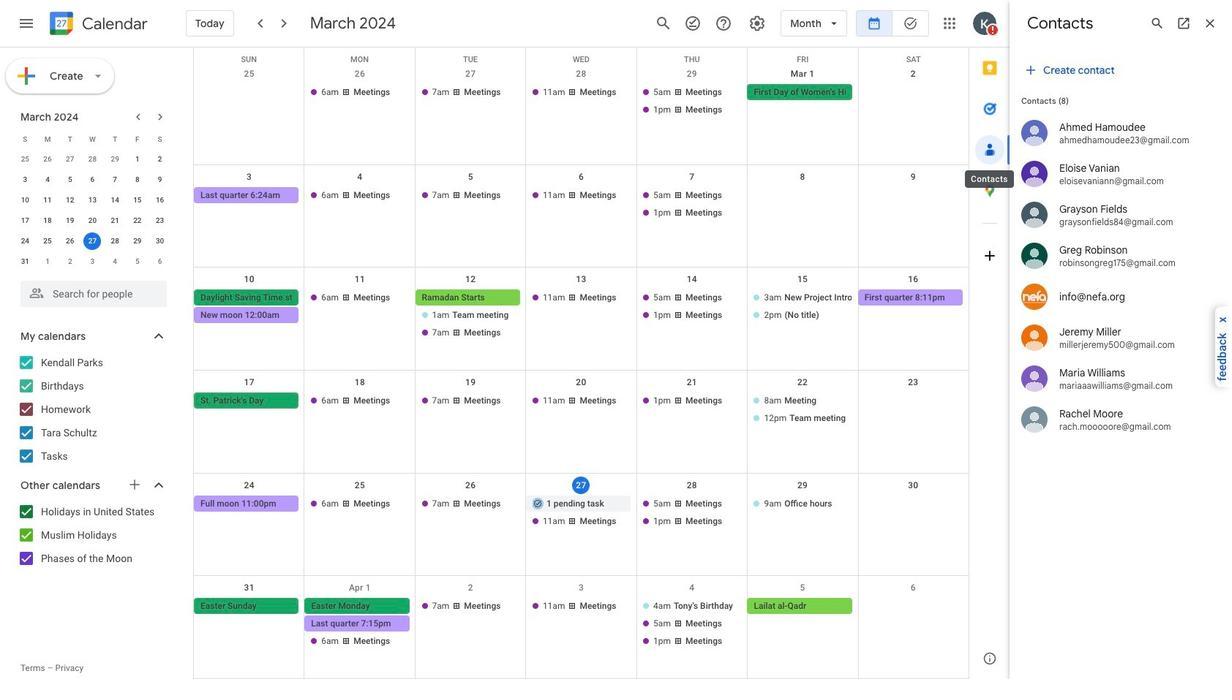 Task type: describe. For each thing, give the bounding box(es) containing it.
30 element
[[151, 233, 169, 250]]

settings menu image
[[749, 15, 766, 32]]

3 element
[[16, 171, 34, 189]]

6 element
[[84, 171, 101, 189]]

21 element
[[106, 212, 124, 230]]

26 element
[[61, 233, 79, 250]]

31 element
[[16, 253, 34, 271]]

25 element
[[39, 233, 56, 250]]

29 element
[[129, 233, 146, 250]]

april 6 element
[[151, 253, 169, 271]]

12 element
[[61, 192, 79, 209]]

cell inside the march 2024 grid
[[81, 231, 104, 252]]

8 element
[[129, 171, 146, 189]]

Search for people text field
[[29, 281, 158, 307]]

side panel section
[[969, 48, 1010, 680]]

11 element
[[39, 192, 56, 209]]

april 1 element
[[39, 253, 56, 271]]

tab list inside side panel section
[[969, 48, 1010, 639]]

14 element
[[106, 192, 124, 209]]

other calendars list
[[3, 500, 181, 571]]

main drawer image
[[18, 15, 35, 32]]

4 element
[[39, 171, 56, 189]]

heading inside calendar element
[[79, 15, 148, 33]]

april 4 element
[[106, 253, 124, 271]]

20 element
[[84, 212, 101, 230]]

april 2 element
[[61, 253, 79, 271]]

23 element
[[151, 212, 169, 230]]



Task type: vqa. For each thing, say whether or not it's contained in the screenshot.
Settings menu icon
yes



Task type: locate. For each thing, give the bounding box(es) containing it.
13 element
[[84, 192, 101, 209]]

april 3 element
[[84, 253, 101, 271]]

cell
[[194, 84, 305, 119], [637, 84, 747, 119], [637, 187, 747, 222], [747, 187, 858, 222], [858, 187, 969, 222], [81, 231, 104, 252], [194, 290, 305, 343], [415, 290, 526, 343], [637, 290, 747, 343], [747, 290, 858, 343], [747, 393, 858, 428], [526, 496, 637, 531], [637, 496, 747, 531], [305, 599, 415, 651], [637, 599, 747, 651]]

february 29 element
[[106, 151, 124, 168]]

tab list
[[969, 48, 1010, 639]]

row
[[194, 48, 969, 64], [194, 62, 969, 165], [14, 129, 171, 149], [14, 149, 171, 170], [194, 165, 969, 268], [14, 170, 171, 190], [14, 190, 171, 211], [14, 211, 171, 231], [14, 231, 171, 252], [14, 252, 171, 272], [194, 268, 969, 371], [194, 371, 969, 474], [194, 474, 969, 577], [194, 577, 969, 680]]

28 element
[[106, 233, 124, 250]]

18 element
[[39, 212, 56, 230]]

february 28 element
[[84, 151, 101, 168]]

17 element
[[16, 212, 34, 230]]

15 element
[[129, 192, 146, 209]]

2 element
[[151, 151, 169, 168]]

add other calendars image
[[127, 478, 142, 492]]

24 element
[[16, 233, 34, 250]]

february 27 element
[[61, 151, 79, 168]]

10 element
[[16, 192, 34, 209]]

row group
[[14, 149, 171, 272]]

heading
[[79, 15, 148, 33]]

22 element
[[129, 212, 146, 230]]

27, today element
[[84, 233, 101, 250]]

calendar element
[[47, 9, 148, 41]]

7 element
[[106, 171, 124, 189]]

february 25 element
[[16, 151, 34, 168]]

19 element
[[61, 212, 79, 230]]

None search field
[[0, 275, 181, 307]]

5 element
[[61, 171, 79, 189]]

march 2024 grid
[[14, 129, 171, 272]]

16 element
[[151, 192, 169, 209]]

1 element
[[129, 151, 146, 168]]

april 5 element
[[129, 253, 146, 271]]

my calendars list
[[3, 351, 181, 468]]

february 26 element
[[39, 151, 56, 168]]

grid
[[193, 48, 969, 680]]

9 element
[[151, 171, 169, 189]]



